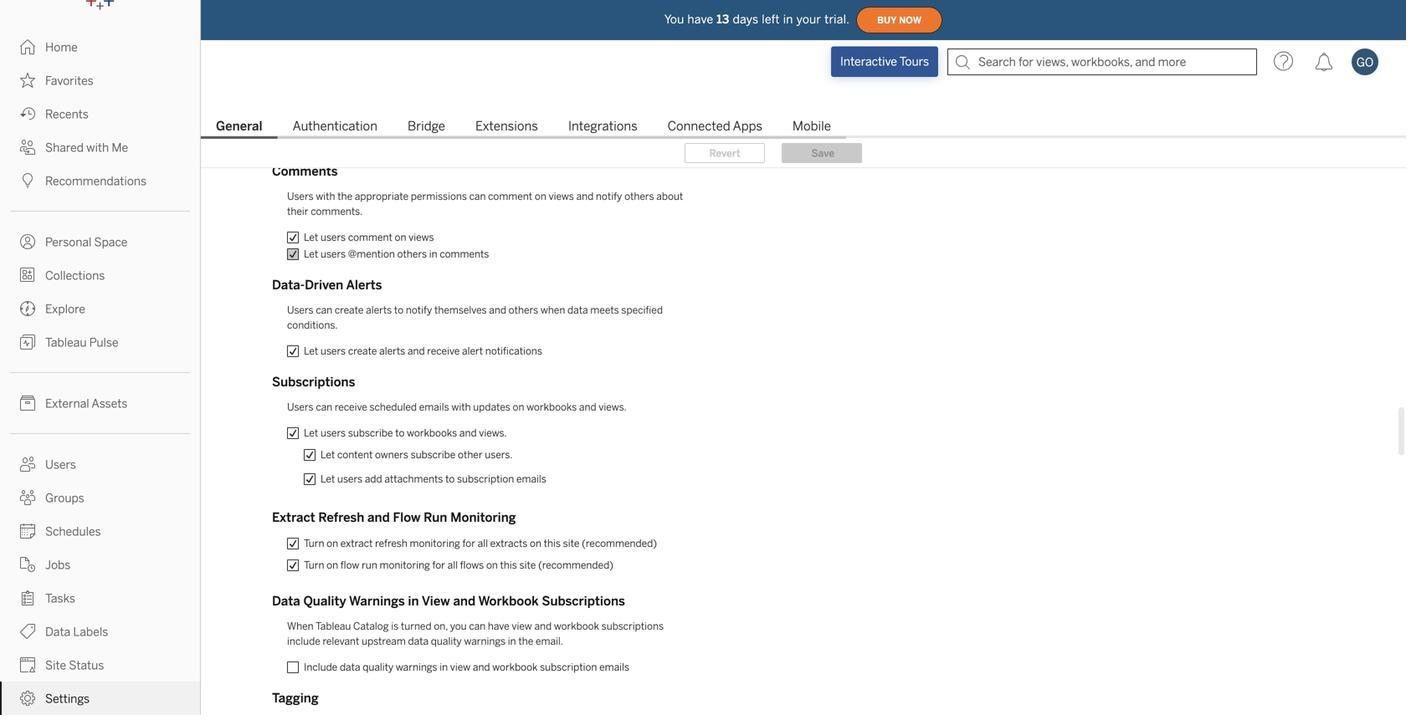 Task type: vqa. For each thing, say whether or not it's contained in the screenshot.


Task type: locate. For each thing, give the bounding box(es) containing it.
appropriate
[[355, 191, 409, 203]]

1 vertical spatial view
[[450, 662, 471, 674]]

1 vertical spatial notify
[[406, 304, 432, 317]]

workbooks up let content owners subscribe other users.
[[407, 427, 457, 440]]

others left when
[[509, 304, 539, 317]]

let users create alerts and receive alert notifications
[[304, 345, 543, 358]]

subscriptions
[[272, 375, 355, 390], [542, 595, 625, 610]]

0 horizontal spatial emails
[[419, 402, 449, 414]]

0 horizontal spatial views.
[[479, 427, 507, 440]]

users for create
[[321, 345, 346, 358]]

have inside when tableau catalog is turned on, you can have view and workbook subscriptions include relevant upstream data quality warnings in the email.
[[488, 621, 510, 633]]

monitoring
[[410, 538, 460, 550], [380, 560, 430, 572]]

users for comments
[[287, 191, 314, 203]]

connected apps
[[668, 119, 763, 134]]

workbook up email.
[[554, 621, 600, 633]]

explore
[[45, 303, 85, 317]]

integrations
[[568, 119, 638, 134]]

to right attachments
[[446, 474, 455, 486]]

0 vertical spatial notify
[[596, 191, 623, 203]]

2 turn from the top
[[304, 560, 324, 572]]

have left "13"
[[688, 12, 714, 26]]

on down extensions
[[535, 191, 547, 203]]

1 vertical spatial (recommended)
[[539, 560, 614, 572]]

alerts up scheduled
[[379, 345, 405, 358]]

users for add
[[337, 474, 363, 486]]

all
[[478, 538, 488, 550], [448, 560, 458, 572]]

alerts inside 'users can create alerts to notify themselves and others when data meets specified conditions.'
[[366, 304, 392, 317]]

workbook inside when tableau catalog is turned on, you can have view and workbook subscriptions include relevant upstream data quality warnings in the email.
[[554, 621, 600, 633]]

views down permissions on the left of the page
[[409, 232, 434, 244]]

data left labels in the bottom of the page
[[45, 626, 70, 640]]

all up flows
[[478, 538, 488, 550]]

1 vertical spatial data
[[45, 626, 70, 640]]

for for flows
[[433, 560, 445, 572]]

1 horizontal spatial others
[[509, 304, 539, 317]]

alerts down alerts
[[366, 304, 392, 317]]

catalog
[[353, 621, 389, 633]]

1 turn from the top
[[304, 538, 324, 550]]

subscription down users.
[[457, 474, 514, 486]]

let users comment on views let users @mention others in comments
[[304, 232, 489, 260]]

site
[[563, 538, 580, 550], [520, 560, 536, 572]]

let for let users create alerts and receive alert notifications
[[304, 345, 318, 358]]

tasks
[[45, 592, 75, 606]]

0 horizontal spatial notify
[[406, 304, 432, 317]]

on right updates
[[513, 402, 525, 414]]

users
[[287, 191, 314, 203], [287, 304, 314, 317], [287, 402, 314, 414], [45, 458, 76, 472]]

0 horizontal spatial tableau
[[45, 336, 87, 350]]

quality down on,
[[431, 636, 462, 648]]

groups link
[[0, 482, 200, 515]]

views down integrations
[[549, 191, 574, 203]]

others inside let users comment on views let users @mention others in comments
[[397, 248, 427, 260]]

comment inside users with the appropriate permissions can comment on views and notify others about their comments.
[[488, 191, 533, 203]]

in left email.
[[508, 636, 516, 648]]

2 horizontal spatial data
[[568, 304, 588, 317]]

tableau
[[45, 336, 87, 350], [316, 621, 351, 633]]

2 vertical spatial others
[[509, 304, 539, 317]]

with inside users with the appropriate permissions can comment on views and notify others about their comments.
[[316, 191, 335, 203]]

users left add
[[337, 474, 363, 486]]

0 vertical spatial this
[[544, 538, 561, 550]]

1 horizontal spatial for
[[463, 538, 476, 550]]

with for shared
[[86, 141, 109, 155]]

1 horizontal spatial all
[[478, 538, 488, 550]]

1 vertical spatial the
[[519, 636, 534, 648]]

emails up extracts
[[517, 474, 547, 486]]

days
[[733, 12, 759, 26]]

0 vertical spatial subscribe
[[348, 427, 393, 440]]

run
[[362, 560, 377, 572]]

tableau down explore
[[45, 336, 87, 350]]

1 vertical spatial monitoring
[[380, 560, 430, 572]]

view inside when tableau catalog is turned on, you can have view and workbook subscriptions include relevant upstream data quality warnings in the email.
[[512, 621, 532, 633]]

the inside when tableau catalog is turned on, you can have view and workbook subscriptions include relevant upstream data quality warnings in the email.
[[519, 636, 534, 648]]

create up scheduled
[[348, 345, 377, 358]]

workbook down email.
[[493, 662, 538, 674]]

comment up @mention
[[348, 232, 393, 244]]

main content
[[201, 84, 1407, 716]]

with inside 'shared with me' link
[[86, 141, 109, 155]]

views
[[549, 191, 574, 203], [409, 232, 434, 244]]

to up let users create alerts and receive alert notifications
[[394, 304, 404, 317]]

for left flows
[[433, 560, 445, 572]]

warnings down turned
[[396, 662, 438, 674]]

subscribe up content
[[348, 427, 393, 440]]

on
[[535, 191, 547, 203], [395, 232, 407, 244], [513, 402, 525, 414], [327, 538, 338, 550], [530, 538, 542, 550], [327, 560, 338, 572], [486, 560, 498, 572]]

1 vertical spatial have
[[488, 621, 510, 633]]

(recommended) for turn on extract refresh monitoring for all extracts on this site (recommended)
[[582, 538, 657, 550]]

data inside when tableau catalog is turned on, you can have view and workbook subscriptions include relevant upstream data quality warnings in the email.
[[408, 636, 429, 648]]

and inside when tableau catalog is turned on, you can have view and workbook subscriptions include relevant upstream data quality warnings in the email.
[[535, 621, 552, 633]]

0 vertical spatial views
[[549, 191, 574, 203]]

monitoring down refresh on the left bottom of page
[[380, 560, 430, 572]]

notify up let users create alerts and receive alert notifications
[[406, 304, 432, 317]]

1 vertical spatial all
[[448, 560, 458, 572]]

site for extracts
[[563, 538, 580, 550]]

users down conditions.
[[287, 402, 314, 414]]

notify left the about
[[596, 191, 623, 203]]

tableau pulse link
[[0, 326, 200, 359]]

Search for views, workbooks, and more text field
[[948, 49, 1258, 75]]

can right permissions on the left of the page
[[470, 191, 486, 203]]

1 horizontal spatial workbooks
[[527, 402, 577, 414]]

quality down upstream
[[363, 662, 394, 674]]

0 horizontal spatial this
[[500, 560, 517, 572]]

0 vertical spatial for
[[463, 538, 476, 550]]

1 vertical spatial data
[[408, 636, 429, 648]]

1 vertical spatial comment
[[348, 232, 393, 244]]

view down when tableau catalog is turned on, you can have view and workbook subscriptions include relevant upstream data quality warnings in the email.
[[450, 662, 471, 674]]

create down alerts
[[335, 304, 364, 317]]

all left flows
[[448, 560, 458, 572]]

all for flows
[[448, 560, 458, 572]]

with
[[86, 141, 109, 155], [316, 191, 335, 203], [452, 402, 471, 414]]

0 vertical spatial (recommended)
[[582, 538, 657, 550]]

this down extracts
[[500, 560, 517, 572]]

data right when
[[568, 304, 588, 317]]

users up their
[[287, 191, 314, 203]]

this
[[544, 538, 561, 550], [500, 560, 517, 572]]

workbook
[[479, 595, 539, 610]]

2 vertical spatial data
[[340, 662, 361, 674]]

users down conditions.
[[321, 345, 346, 358]]

0 horizontal spatial site
[[520, 560, 536, 572]]

warnings down you
[[464, 636, 506, 648]]

0 horizontal spatial subscription
[[457, 474, 514, 486]]

0 vertical spatial comment
[[488, 191, 533, 203]]

receive left alert
[[427, 345, 460, 358]]

users up groups
[[45, 458, 76, 472]]

1 horizontal spatial subscribe
[[411, 449, 456, 461]]

0 vertical spatial with
[[86, 141, 109, 155]]

and
[[577, 191, 594, 203], [489, 304, 507, 317], [408, 345, 425, 358], [579, 402, 597, 414], [460, 427, 477, 440], [368, 511, 390, 526], [453, 595, 476, 610], [535, 621, 552, 633], [473, 662, 490, 674]]

extensions
[[476, 119, 538, 134]]

1 horizontal spatial quality
[[431, 636, 462, 648]]

2 horizontal spatial emails
[[600, 662, 630, 674]]

scheduled
[[370, 402, 417, 414]]

labels
[[73, 626, 108, 640]]

in inside when tableau catalog is turned on, you can have view and workbook subscriptions include relevant upstream data quality warnings in the email.
[[508, 636, 516, 648]]

subscribe up let users add attachments to subscription emails
[[411, 449, 456, 461]]

1 vertical spatial with
[[316, 191, 335, 203]]

subscriptions up email.
[[542, 595, 625, 610]]

data inside data labels link
[[45, 626, 70, 640]]

comment
[[488, 191, 533, 203], [348, 232, 393, 244]]

others right @mention
[[397, 248, 427, 260]]

0 vertical spatial monitoring
[[410, 538, 460, 550]]

0 vertical spatial turn
[[304, 538, 324, 550]]

0 vertical spatial alerts
[[366, 304, 392, 317]]

0 vertical spatial warnings
[[464, 636, 506, 648]]

recommendations link
[[0, 164, 200, 198]]

buy
[[878, 15, 897, 25]]

include
[[304, 662, 338, 674]]

include
[[287, 636, 321, 648]]

0 horizontal spatial for
[[433, 560, 445, 572]]

users up content
[[321, 427, 346, 440]]

0 vertical spatial others
[[625, 191, 654, 203]]

emails up "let users subscribe to workbooks and views."
[[419, 402, 449, 414]]

0 vertical spatial emails
[[419, 402, 449, 414]]

views inside users with the appropriate permissions can comment on views and notify others about their comments.
[[549, 191, 574, 203]]

0 vertical spatial tableau
[[45, 336, 87, 350]]

create inside 'users can create alerts to notify themselves and others when data meets specified conditions.'
[[335, 304, 364, 317]]

subscriptions down conditions.
[[272, 375, 355, 390]]

data
[[272, 595, 300, 610], [45, 626, 70, 640]]

0 vertical spatial create
[[335, 304, 364, 317]]

1 horizontal spatial notify
[[596, 191, 623, 203]]

alerts for and
[[379, 345, 405, 358]]

in right left
[[784, 12, 794, 26]]

0 horizontal spatial warnings
[[396, 662, 438, 674]]

sub-spaces tab list
[[201, 117, 1407, 139]]

pulse
[[89, 336, 118, 350]]

0 vertical spatial view
[[512, 621, 532, 633]]

data inside main content
[[272, 595, 300, 610]]

with left updates
[[452, 402, 471, 414]]

on inside let users comment on views let users @mention others in comments
[[395, 232, 407, 244]]

data
[[568, 304, 588, 317], [408, 636, 429, 648], [340, 662, 361, 674]]

emails down subscriptions
[[600, 662, 630, 674]]

warnings inside when tableau catalog is turned on, you can have view and workbook subscriptions include relevant upstream data quality warnings in the email.
[[464, 636, 506, 648]]

on right extracts
[[530, 538, 542, 550]]

1 vertical spatial workbooks
[[407, 427, 457, 440]]

turned
[[401, 621, 432, 633]]

0 horizontal spatial quality
[[363, 662, 394, 674]]

1 horizontal spatial this
[[544, 538, 561, 550]]

view down workbook
[[512, 621, 532, 633]]

users inside 'users can create alerts to notify themselves and others when data meets specified conditions.'
[[287, 304, 314, 317]]

all for extracts
[[478, 538, 488, 550]]

0 vertical spatial the
[[338, 191, 353, 203]]

the up the comments.
[[338, 191, 353, 203]]

1 horizontal spatial subscriptions
[[542, 595, 625, 610]]

1 vertical spatial receive
[[335, 402, 367, 414]]

1 vertical spatial for
[[433, 560, 445, 572]]

0 horizontal spatial data
[[340, 662, 361, 674]]

to inside 'users can create alerts to notify themselves and others when data meets specified conditions.'
[[394, 304, 404, 317]]

comment inside let users comment on views let users @mention others in comments
[[348, 232, 393, 244]]

0 vertical spatial site
[[563, 538, 580, 550]]

data labels link
[[0, 615, 200, 649]]

0 horizontal spatial the
[[338, 191, 353, 203]]

others inside 'users can create alerts to notify themselves and others when data meets specified conditions.'
[[509, 304, 539, 317]]

on inside users with the appropriate permissions can comment on views and notify others about their comments.
[[535, 191, 547, 203]]

comment down extensions
[[488, 191, 533, 203]]

your
[[797, 12, 822, 26]]

for up flows
[[463, 538, 476, 550]]

1 vertical spatial turn
[[304, 560, 324, 572]]

warnings
[[349, 595, 405, 610]]

the left email.
[[519, 636, 534, 648]]

data up "when"
[[272, 595, 300, 610]]

users down the comments.
[[321, 232, 346, 244]]

1 horizontal spatial subscription
[[540, 662, 597, 674]]

in
[[784, 12, 794, 26], [429, 248, 438, 260], [408, 595, 419, 610], [508, 636, 516, 648], [440, 662, 448, 674]]

navigation containing general
[[201, 114, 1407, 139]]

0 vertical spatial have
[[688, 12, 714, 26]]

navigation
[[201, 114, 1407, 139]]

0 horizontal spatial workbooks
[[407, 427, 457, 440]]

connected
[[668, 119, 731, 134]]

0 horizontal spatial others
[[397, 248, 427, 260]]

recommendations
[[45, 175, 147, 188]]

tableau inside when tableau catalog is turned on, you can have view and workbook subscriptions include relevant upstream data quality warnings in the email.
[[316, 621, 351, 633]]

personal space
[[45, 236, 128, 250]]

1 horizontal spatial views
[[549, 191, 574, 203]]

can inside users with the appropriate permissions can comment on views and notify others about their comments.
[[470, 191, 486, 203]]

view
[[422, 595, 450, 610]]

this for flows
[[500, 560, 517, 572]]

0 vertical spatial subscriptions
[[272, 375, 355, 390]]

notify
[[596, 191, 623, 203], [406, 304, 432, 317]]

turn down extract on the left bottom of the page
[[304, 538, 324, 550]]

and inside users with the appropriate permissions can comment on views and notify others about their comments.
[[577, 191, 594, 203]]

1 vertical spatial subscriptions
[[542, 595, 625, 610]]

can up conditions.
[[316, 304, 333, 317]]

views.
[[599, 402, 627, 414], [479, 427, 507, 440]]

workbooks
[[527, 402, 577, 414], [407, 427, 457, 440]]

on left the extract
[[327, 538, 338, 550]]

data down "relevant"
[[340, 662, 361, 674]]

for for extracts
[[463, 538, 476, 550]]

receive left scheduled
[[335, 402, 367, 414]]

have down workbook
[[488, 621, 510, 633]]

attachments
[[385, 474, 443, 486]]

1 horizontal spatial data
[[272, 595, 300, 610]]

trial.
[[825, 12, 850, 26]]

0 vertical spatial to
[[394, 304, 404, 317]]

view
[[512, 621, 532, 633], [450, 662, 471, 674]]

0 horizontal spatial data
[[45, 626, 70, 640]]

site for flows
[[520, 560, 536, 572]]

can right you
[[469, 621, 486, 633]]

0 vertical spatial subscription
[[457, 474, 514, 486]]

for
[[463, 538, 476, 550], [433, 560, 445, 572]]

in left the view
[[408, 595, 419, 610]]

2 horizontal spatial with
[[452, 402, 471, 414]]

turn for turn on extract refresh monitoring for all extracts on this site (recommended)
[[304, 538, 324, 550]]

1 vertical spatial alerts
[[379, 345, 405, 358]]

with up the comments.
[[316, 191, 335, 203]]

2 vertical spatial to
[[446, 474, 455, 486]]

subscription
[[457, 474, 514, 486], [540, 662, 597, 674]]

tableau inside "main navigation. press the up and down arrow keys to access links." 'element'
[[45, 336, 87, 350]]

0 horizontal spatial views
[[409, 232, 434, 244]]

users inside users with the appropriate permissions can comment on views and notify others about their comments.
[[287, 191, 314, 203]]

quality
[[431, 636, 462, 648], [363, 662, 394, 674]]

conditions.
[[287, 319, 338, 332]]

on up @mention
[[395, 232, 407, 244]]

receive
[[427, 345, 460, 358], [335, 402, 367, 414]]

users up conditions.
[[287, 304, 314, 317]]

1 horizontal spatial receive
[[427, 345, 460, 358]]

site down extracts
[[520, 560, 536, 572]]

can
[[470, 191, 486, 203], [316, 304, 333, 317], [316, 402, 333, 414], [469, 621, 486, 633]]

turn
[[304, 538, 324, 550], [304, 560, 324, 572]]

create for can
[[335, 304, 364, 317]]

2 vertical spatial emails
[[600, 662, 630, 674]]

0 horizontal spatial workbook
[[493, 662, 538, 674]]

1 vertical spatial site
[[520, 560, 536, 572]]

0 horizontal spatial comment
[[348, 232, 393, 244]]

turn left flow
[[304, 560, 324, 572]]

data down turned
[[408, 636, 429, 648]]

site right extracts
[[563, 538, 580, 550]]

subscription down email.
[[540, 662, 597, 674]]

users link
[[0, 448, 200, 482]]

quality
[[304, 595, 346, 610]]

tableau up "relevant"
[[316, 621, 351, 633]]

revert
[[710, 147, 741, 159]]

to up owners
[[395, 427, 405, 440]]

with left me
[[86, 141, 109, 155]]

monitoring down run
[[410, 538, 460, 550]]

1 horizontal spatial data
[[408, 636, 429, 648]]

extract
[[272, 511, 315, 526]]

bridge
[[408, 119, 445, 134]]

1 horizontal spatial comment
[[488, 191, 533, 203]]

1 horizontal spatial views.
[[599, 402, 627, 414]]

2 horizontal spatial others
[[625, 191, 654, 203]]

1 horizontal spatial site
[[563, 538, 580, 550]]

this right extracts
[[544, 538, 561, 550]]

0 vertical spatial workbook
[[554, 621, 600, 633]]

others left the about
[[625, 191, 654, 203]]

0 vertical spatial receive
[[427, 345, 460, 358]]

have
[[688, 12, 714, 26], [488, 621, 510, 633]]

1 horizontal spatial with
[[316, 191, 335, 203]]

0 vertical spatial views.
[[599, 402, 627, 414]]

1 vertical spatial this
[[500, 560, 517, 572]]

1 vertical spatial views
[[409, 232, 434, 244]]

to
[[394, 304, 404, 317], [395, 427, 405, 440], [446, 474, 455, 486]]

on,
[[434, 621, 448, 633]]

in left comments
[[429, 248, 438, 260]]

favorites
[[45, 74, 94, 88]]

1 vertical spatial to
[[395, 427, 405, 440]]

mobile
[[793, 119, 831, 134]]

1 vertical spatial create
[[348, 345, 377, 358]]

workbooks right updates
[[527, 402, 577, 414]]



Task type: describe. For each thing, give the bounding box(es) containing it.
notify inside users with the appropriate permissions can comment on views and notify others about their comments.
[[596, 191, 623, 203]]

you
[[665, 12, 685, 26]]

others inside users with the appropriate permissions can comment on views and notify others about their comments.
[[625, 191, 654, 203]]

buy now button
[[857, 7, 943, 33]]

site status
[[45, 659, 104, 673]]

schedules
[[45, 525, 101, 539]]

let content owners subscribe other users.
[[321, 449, 513, 461]]

0 horizontal spatial subscribe
[[348, 427, 393, 440]]

driven
[[305, 278, 343, 293]]

with for users
[[316, 191, 335, 203]]

comments
[[440, 248, 489, 260]]

0 horizontal spatial receive
[[335, 402, 367, 414]]

in inside let users comment on views let users @mention others in comments
[[429, 248, 438, 260]]

1 vertical spatial quality
[[363, 662, 394, 674]]

let users add attachments to subscription emails
[[321, 474, 547, 486]]

1 vertical spatial emails
[[517, 474, 547, 486]]

themselves
[[435, 304, 487, 317]]

interactive tours
[[841, 55, 930, 69]]

alerts for to
[[366, 304, 392, 317]]

to for alerts
[[394, 304, 404, 317]]

0 horizontal spatial view
[[450, 662, 471, 674]]

others for users can create alerts to notify themselves and others when data meets specified conditions.
[[509, 304, 539, 317]]

(recommended) for turn on flow run monitoring for all flows on this site (recommended)
[[539, 560, 614, 572]]

add
[[365, 474, 382, 486]]

alerts
[[346, 278, 382, 293]]

refresh
[[319, 511, 365, 526]]

email.
[[536, 636, 564, 648]]

tableau pulse
[[45, 336, 118, 350]]

users up data-driven alerts
[[321, 248, 346, 260]]

owners
[[375, 449, 409, 461]]

assets
[[92, 397, 128, 411]]

buy now
[[878, 15, 922, 25]]

site status link
[[0, 649, 200, 682]]

notify inside 'users can create alerts to notify themselves and others when data meets specified conditions.'
[[406, 304, 432, 317]]

let users subscribe to workbooks and views.
[[304, 427, 507, 440]]

explore link
[[0, 292, 200, 326]]

create for users
[[348, 345, 377, 358]]

jobs
[[45, 559, 71, 573]]

let for let users subscribe to workbooks and views.
[[304, 427, 318, 440]]

status
[[69, 659, 104, 673]]

monitoring for refresh
[[410, 538, 460, 550]]

external
[[45, 397, 89, 411]]

meets
[[591, 304, 619, 317]]

extract
[[341, 538, 373, 550]]

let for let users comment on views let users @mention others in comments
[[304, 232, 318, 244]]

turn for turn on flow run monitoring for all flows on this site (recommended)
[[304, 560, 324, 572]]

quality inside when tableau catalog is turned on, you can have view and workbook subscriptions include relevant upstream data quality warnings in the email.
[[431, 636, 462, 648]]

1 vertical spatial subscribe
[[411, 449, 456, 461]]

2 vertical spatial with
[[452, 402, 471, 414]]

data for data quality warnings in view and workbook subscriptions
[[272, 595, 300, 610]]

when
[[541, 304, 566, 317]]

monitoring for run
[[380, 560, 430, 572]]

@mention
[[348, 248, 395, 260]]

1 horizontal spatial have
[[688, 12, 714, 26]]

tasks link
[[0, 582, 200, 615]]

about
[[657, 191, 684, 203]]

this for extracts
[[544, 538, 561, 550]]

content
[[337, 449, 373, 461]]

jobs link
[[0, 548, 200, 582]]

1 vertical spatial workbook
[[493, 662, 538, 674]]

alert
[[462, 345, 483, 358]]

tours
[[900, 55, 930, 69]]

monitoring
[[451, 511, 516, 526]]

home link
[[0, 30, 200, 64]]

the inside users with the appropriate permissions can comment on views and notify others about their comments.
[[338, 191, 353, 203]]

me
[[112, 141, 128, 155]]

on right flows
[[486, 560, 498, 572]]

0 horizontal spatial subscriptions
[[272, 375, 355, 390]]

shared with me
[[45, 141, 128, 155]]

run
[[424, 511, 447, 526]]

data for data labels
[[45, 626, 70, 640]]

when tableau catalog is turned on, you can have view and workbook subscriptions include relevant upstream data quality warnings in the email.
[[287, 621, 664, 648]]

shared
[[45, 141, 84, 155]]

extract refresh and flow run monitoring
[[272, 511, 516, 526]]

users for comment
[[321, 232, 346, 244]]

users.
[[485, 449, 513, 461]]

let for let content owners subscribe other users.
[[321, 449, 335, 461]]

external assets link
[[0, 387, 200, 420]]

site
[[45, 659, 66, 673]]

notifications
[[486, 345, 543, 358]]

flow
[[393, 511, 421, 526]]

external assets
[[45, 397, 128, 411]]

on left flow
[[327, 560, 338, 572]]

in down on,
[[440, 662, 448, 674]]

space
[[94, 236, 128, 250]]

apps
[[733, 119, 763, 134]]

personal
[[45, 236, 92, 250]]

personal space link
[[0, 225, 200, 259]]

can inside when tableau catalog is turned on, you can have view and workbook subscriptions include relevant upstream data quality warnings in the email.
[[469, 621, 486, 633]]

to for attachments
[[446, 474, 455, 486]]

turn on extract refresh monitoring for all extracts on this site (recommended)
[[304, 538, 657, 550]]

1 vertical spatial warnings
[[396, 662, 438, 674]]

users can receive scheduled emails with updates on workbooks and views.
[[287, 402, 627, 414]]

home
[[45, 41, 78, 54]]

specified
[[622, 304, 663, 317]]

main navigation. press the up and down arrow keys to access links. element
[[0, 30, 200, 716]]

comments.
[[311, 206, 363, 218]]

others for let users comment on views let users @mention others in comments
[[397, 248, 427, 260]]

revert button
[[685, 143, 765, 163]]

upstream
[[362, 636, 406, 648]]

turn on flow run monitoring for all flows on this site (recommended)
[[304, 560, 614, 572]]

general
[[216, 119, 263, 134]]

views inside let users comment on views let users @mention others in comments
[[409, 232, 434, 244]]

settings link
[[0, 682, 200, 716]]

when
[[287, 621, 314, 633]]

subscriptions
[[602, 621, 664, 633]]

users with the appropriate permissions can comment on views and notify others about their comments.
[[287, 191, 684, 218]]

their
[[287, 206, 309, 218]]

updates
[[473, 402, 511, 414]]

users for subscribe
[[321, 427, 346, 440]]

comments
[[272, 164, 338, 179]]

can left scheduled
[[316, 402, 333, 414]]

and inside 'users can create alerts to notify themselves and others when data meets specified conditions.'
[[489, 304, 507, 317]]

data inside 'users can create alerts to notify themselves and others when data meets specified conditions.'
[[568, 304, 588, 317]]

you have 13 days left in your trial.
[[665, 12, 850, 26]]

include data quality warnings in view and workbook subscription emails
[[304, 662, 630, 674]]

let for let users add attachments to subscription emails
[[321, 474, 335, 486]]

recents link
[[0, 97, 200, 131]]

authentication
[[293, 119, 378, 134]]

users for data-driven alerts
[[287, 304, 314, 317]]

users inside users link
[[45, 458, 76, 472]]

groups
[[45, 492, 84, 506]]

1 vertical spatial views.
[[479, 427, 507, 440]]

users for subscriptions
[[287, 402, 314, 414]]

0 vertical spatial workbooks
[[527, 402, 577, 414]]

is
[[391, 621, 399, 633]]

interactive
[[841, 55, 898, 69]]

data quality warnings in view and workbook subscriptions
[[272, 595, 625, 610]]

you
[[450, 621, 467, 633]]

can inside 'users can create alerts to notify themselves and others when data meets specified conditions.'
[[316, 304, 333, 317]]

main content containing general
[[201, 84, 1407, 716]]

flow
[[341, 560, 360, 572]]



